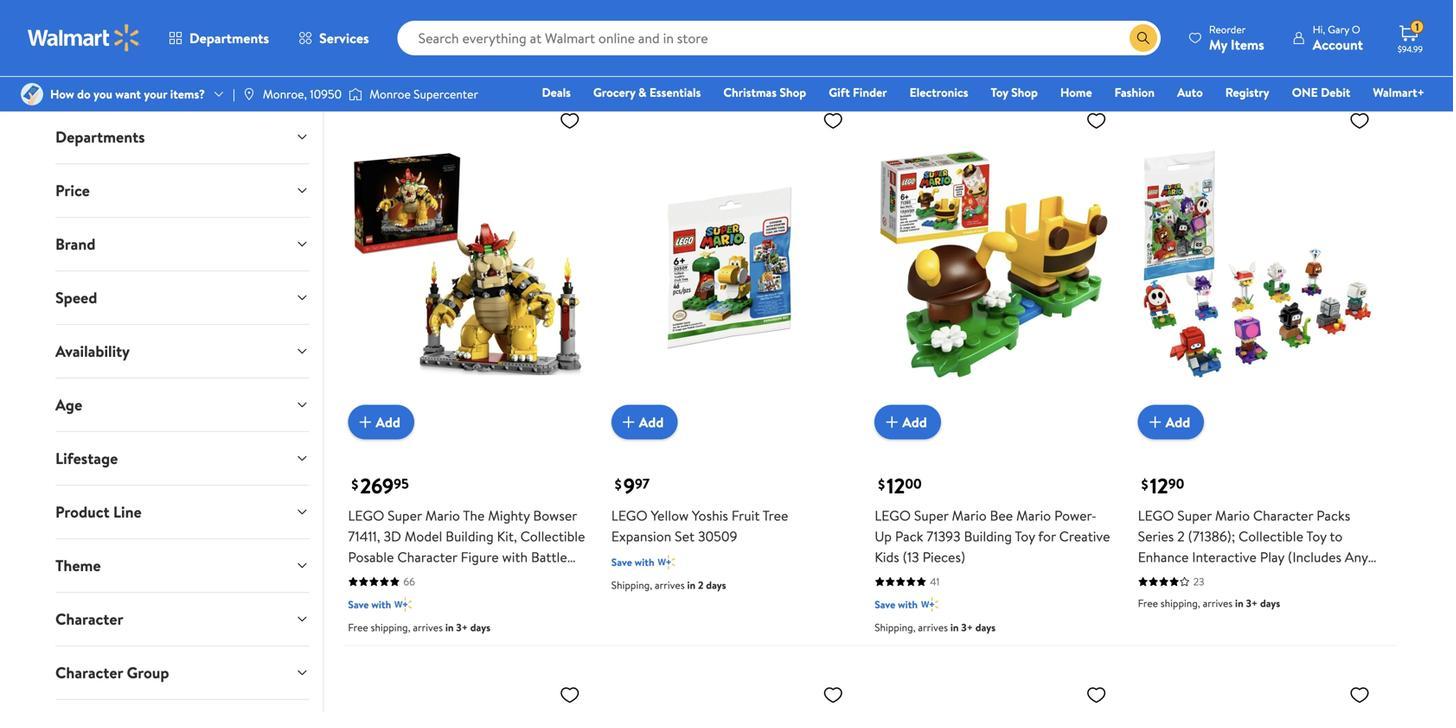 Task type: vqa. For each thing, say whether or not it's contained in the screenshot.
(4-
no



Task type: locate. For each thing, give the bounding box(es) containing it.
super up 3d
[[388, 507, 422, 526]]

(71386);
[[1188, 528, 1236, 547]]

availability
[[55, 341, 130, 363]]

departments
[[189, 29, 269, 48], [55, 126, 145, 148]]

3 add from the left
[[903, 413, 927, 432]]

00
[[905, 475, 922, 494]]

3d
[[384, 528, 401, 547]]

shipping, down expansion
[[612, 579, 653, 593]]

christmas
[[724, 84, 777, 101]]

shop for toy shop
[[1012, 84, 1038, 101]]

1 horizontal spatial 12
[[1150, 472, 1169, 501]]

product
[[55, 502, 110, 523]]

lego up expansion
[[612, 507, 648, 526]]

1 12 from the left
[[887, 472, 905, 501]]

0 horizontal spatial for
[[540, 569, 558, 588]]

tab
[[42, 701, 323, 713]]

toy inside lego super mario bee mario power- up pack 71393 building toy for creative kids (13 pieces)
[[1015, 528, 1035, 547]]

auto link
[[1170, 83, 1211, 102]]

in
[[424, 46, 432, 61], [709, 46, 717, 61], [972, 46, 981, 61], [687, 579, 696, 593], [1236, 597, 1244, 611], [445, 621, 454, 636], [951, 621, 959, 636]]

one
[[1292, 84, 1318, 101]]

super up "71393"
[[914, 507, 949, 526]]

add to cart image for 9
[[618, 412, 639, 433]]

41
[[930, 575, 940, 590]]

23
[[1194, 575, 1205, 590]]

1 vertical spatial walmart plus image
[[395, 597, 412, 614]]

1 vertical spatial for
[[540, 569, 558, 588]]

departments down you
[[55, 126, 145, 148]]

$ 12 90
[[1142, 472, 1185, 501]]

grocery & essentials link
[[586, 83, 709, 102]]

toy inside lego super mario character packs series 2 (71386); collectible toy to enhance interactive play (includes any 1 random collectible toy)
[[1307, 528, 1327, 547]]

in down set
[[687, 579, 696, 593]]

0 horizontal spatial departments
[[55, 126, 145, 148]]

play
[[1260, 548, 1285, 567]]

1 horizontal spatial walmart plus image
[[658, 22, 675, 39]]

0 vertical spatial 2
[[435, 46, 440, 61]]

1 horizontal spatial shipping, arrives in 2 days
[[612, 579, 726, 593]]

3 $ from the left
[[878, 475, 885, 494]]

3+ down interactive
[[1247, 597, 1258, 611]]

3 add button from the left
[[875, 406, 941, 440]]

2 add to cart image from the left
[[618, 412, 639, 433]]

Walmart Site-Wide search field
[[398, 21, 1161, 55]]

3+ up christmas
[[720, 46, 731, 61]]

2
[[435, 46, 440, 61], [1178, 528, 1185, 547], [698, 579, 704, 593]]

battle
[[531, 548, 567, 567]]

add up '95'
[[376, 413, 401, 432]]

building inside lego super mario bee mario power- up pack 71393 building toy for creative kids (13 pieces)
[[964, 528, 1012, 547]]

lego for $ 269 95
[[348, 507, 384, 526]]

with down platform,
[[371, 598, 391, 613]]

 image right |
[[242, 87, 256, 101]]

add to cart image up $ 12 90
[[1145, 412, 1166, 433]]

1 vertical spatial departments
[[55, 126, 145, 148]]

1 horizontal spatial gift
[[829, 84, 850, 101]]

add to favorites list, lego super mario the mighty bowser 71411, 3d model building kit, collectible posable character figure with battle platform, memorabilia gift idea for fans of super mario bros. image
[[560, 110, 580, 132]]

71411,
[[348, 528, 380, 547]]

gift up add to favorites list, lego yellow yoshis fruit tree expansion set 30509 image
[[829, 84, 850, 101]]

shop
[[780, 84, 807, 101], [1012, 84, 1038, 101]]

the
[[463, 507, 485, 526]]

product line
[[55, 502, 142, 523]]

monroe, 10950
[[263, 86, 342, 102]]

0 vertical spatial shipping,
[[348, 46, 389, 61]]

free shipping, arrives in 3+ days
[[612, 46, 754, 61], [875, 46, 1017, 61], [1138, 597, 1281, 611], [348, 621, 491, 636]]

add to cart image up 97
[[618, 412, 639, 433]]

0 horizontal spatial shipping,
[[348, 46, 389, 61]]

0 horizontal spatial 1
[[1372, 548, 1376, 567]]

9
[[624, 472, 635, 501]]

add to cart image
[[882, 412, 903, 433], [1145, 412, 1166, 433]]

0 horizontal spatial walmart plus image
[[395, 22, 412, 39]]

power-
[[1055, 507, 1097, 526]]

shipping, down kids
[[875, 621, 916, 636]]

1 vertical spatial gift
[[485, 569, 509, 588]]

with for shipping,'s walmart plus icon
[[635, 23, 655, 38]]

Search search field
[[398, 21, 1161, 55]]

2 add from the left
[[639, 413, 664, 432]]

1 right any
[[1372, 548, 1376, 567]]

walmart image
[[28, 24, 140, 52]]

shipping, arrives in 3+ days
[[875, 621, 996, 636]]

supercenter
[[414, 86, 478, 102]]

1 horizontal spatial building
[[964, 528, 1012, 547]]

super inside lego super mario character packs series 2 (71386); collectible toy to enhance interactive play (includes any 1 random collectible toy)
[[1178, 507, 1212, 526]]

0 horizontal spatial building
[[446, 528, 494, 547]]

up
[[875, 528, 892, 547]]

walmart plus image
[[658, 554, 675, 572], [395, 597, 412, 614]]

1 horizontal spatial shop
[[1012, 84, 1038, 101]]

walmart plus image for arrives
[[395, 22, 412, 39]]

save with up monroe at the top left of page
[[348, 23, 391, 38]]

add to cart image for 269
[[355, 412, 376, 433]]

0 horizontal spatial shipping, arrives in 2 days
[[348, 46, 463, 61]]

lego inside lego yellow yoshis fruit tree expansion set 30509
[[612, 507, 648, 526]]

mario left bee
[[952, 507, 987, 526]]

bowser
[[533, 507, 577, 526]]

product line button
[[42, 486, 323, 539]]

0 horizontal spatial 2
[[435, 46, 440, 61]]

$ left '269'
[[352, 475, 359, 494]]

toy left creative
[[1015, 528, 1035, 547]]

$ left 00
[[878, 475, 885, 494]]

lego super mario bee mario power- up pack 71393 building toy for creative kids (13 pieces)
[[875, 507, 1111, 567]]

character left group
[[55, 663, 123, 684]]

add to cart image up $ 12 00
[[882, 412, 903, 433]]

walmart plus image up "essentials"
[[658, 22, 675, 39]]

2 right series
[[1178, 528, 1185, 547]]

departments button
[[154, 17, 284, 59], [42, 111, 323, 164]]

 image right "10950"
[[349, 86, 363, 103]]

in up monroe supercenter
[[424, 46, 432, 61]]

(13
[[903, 548, 920, 567]]

shipping, arrives in 2 days up monroe at the top left of page
[[348, 46, 463, 61]]

lego inside lego super mario the mighty bowser 71411, 3d model building kit, collectible posable character figure with battle platform, memorabilia gift idea for fans of super mario bros.
[[348, 507, 384, 526]]

yoshis
[[692, 507, 728, 526]]

save
[[348, 23, 369, 38], [612, 23, 632, 38], [612, 556, 632, 570], [348, 598, 369, 613], [875, 598, 896, 613]]

1 horizontal spatial toy
[[1015, 528, 1035, 547]]

save with up shipping, arrives in 3+ days
[[875, 598, 918, 613]]

items
[[1231, 35, 1265, 54]]

0 horizontal spatial shop
[[780, 84, 807, 101]]

1 inside lego super mario character packs series 2 (71386); collectible toy to enhance interactive play (includes any 1 random collectible toy)
[[1372, 548, 1376, 567]]

2 building from the left
[[964, 528, 1012, 547]]

mario up (71386);
[[1216, 507, 1250, 526]]

shipping, down 23
[[1161, 597, 1201, 611]]

2 12 from the left
[[1150, 472, 1169, 501]]

2 up supercenter
[[435, 46, 440, 61]]

2 shop from the left
[[1012, 84, 1038, 101]]

one debit
[[1292, 84, 1351, 101]]

toy shop link
[[983, 83, 1046, 102]]

fans
[[348, 590, 375, 609]]

building inside lego super mario the mighty bowser 71411, 3d model building kit, collectible posable character figure with battle platform, memorabilia gift idea for fans of super mario bros.
[[446, 528, 494, 547]]

brand
[[55, 234, 96, 255]]

add button for $ 9 97
[[612, 406, 678, 440]]

with up shipping, arrives in 3+ days
[[898, 598, 918, 613]]

with inside lego super mario the mighty bowser 71411, 3d model building kit, collectible posable character figure with battle platform, memorabilia gift idea for fans of super mario bros.
[[502, 548, 528, 567]]

 image for monroe supercenter
[[349, 86, 363, 103]]

you
[[93, 86, 112, 102]]

2 $ from the left
[[615, 475, 622, 494]]

lego up up on the right of page
[[875, 507, 911, 526]]

4 add button from the left
[[1138, 406, 1205, 440]]

save with down platform,
[[348, 598, 391, 613]]

with down expansion
[[635, 556, 655, 570]]

1 $ from the left
[[352, 475, 359, 494]]

any
[[1345, 548, 1369, 567]]

1 building from the left
[[446, 528, 494, 547]]

group
[[127, 663, 169, 684]]

lifestage
[[55, 448, 118, 470]]

home
[[1061, 84, 1093, 101]]

12 for $ 12 90
[[1150, 472, 1169, 501]]

toy shop
[[991, 84, 1038, 101]]

0 vertical spatial departments
[[189, 29, 269, 48]]

4 lego from the left
[[1138, 507, 1175, 526]]

1 horizontal spatial add to cart image
[[1145, 412, 1166, 433]]

2 horizontal spatial toy
[[1307, 528, 1327, 547]]

shop left home 'link'
[[1012, 84, 1038, 101]]

building
[[446, 528, 494, 547], [964, 528, 1012, 547]]

add to favorites list, lego super mario peachs castle expansion set 71408, buildable game toy, gifts for kids aged 8 plus with time block plus bowser and toadette figures, to combine with starter course image
[[823, 685, 844, 707]]

0 horizontal spatial add to cart image
[[355, 412, 376, 433]]

gift up bros.
[[485, 569, 509, 588]]

1 add to cart image from the left
[[355, 412, 376, 433]]

 image
[[349, 86, 363, 103], [242, 87, 256, 101]]

availability tab
[[42, 325, 323, 378]]

lego super mario character packs  series 2 (71386); collectible toy to enhance interactive play (includes any 1 random collectible toy) image
[[1138, 103, 1378, 426]]

1 vertical spatial 1
[[1372, 548, 1376, 567]]

2 add to cart image from the left
[[1145, 412, 1166, 433]]

bros.
[[470, 590, 500, 609]]

with right services
[[371, 23, 391, 38]]

0 vertical spatial gift
[[829, 84, 850, 101]]

shipping, arrives in 2 days down set
[[612, 579, 726, 593]]

arrives down the 66
[[413, 621, 443, 636]]

one debit link
[[1285, 83, 1359, 102]]

0 vertical spatial for
[[1039, 528, 1056, 547]]

free down fans
[[348, 621, 368, 636]]

add to cart image up '269'
[[355, 412, 376, 433]]

add for $ 12 00
[[903, 413, 927, 432]]

building down bee
[[964, 528, 1012, 547]]

character tab
[[42, 594, 323, 646]]

walmart plus image
[[395, 22, 412, 39], [658, 22, 675, 39], [922, 597, 939, 614]]

1 horizontal spatial add to cart image
[[618, 412, 639, 433]]

lego up series
[[1138, 507, 1175, 526]]

$ inside $ 12 90
[[1142, 475, 1149, 494]]

$ for $ 269 95
[[352, 475, 359, 494]]

3+
[[720, 46, 731, 61], [983, 46, 995, 61], [1247, 597, 1258, 611], [456, 621, 468, 636], [962, 621, 973, 636]]

arrives down 41
[[918, 621, 948, 636]]

for down power-
[[1039, 528, 1056, 547]]

character down theme
[[55, 609, 123, 631]]

2 horizontal spatial 2
[[1178, 528, 1185, 547]]

1 add to cart image from the left
[[882, 412, 903, 433]]

 image
[[21, 83, 43, 106]]

shipping, up "electronics" link
[[898, 46, 937, 61]]

mario
[[425, 507, 460, 526], [952, 507, 987, 526], [1017, 507, 1051, 526], [1216, 507, 1250, 526], [432, 590, 467, 609]]

character down model
[[397, 548, 458, 567]]

super inside lego super mario bee mario power- up pack 71393 building toy for creative kids (13 pieces)
[[914, 507, 949, 526]]

days
[[443, 46, 463, 61], [734, 46, 754, 61], [997, 46, 1017, 61], [706, 579, 726, 593], [1261, 597, 1281, 611], [471, 621, 491, 636], [976, 621, 996, 636]]

1 add from the left
[[376, 413, 401, 432]]

$ 269 95
[[352, 472, 409, 501]]

set
[[675, 528, 695, 547]]

0 horizontal spatial  image
[[242, 87, 256, 101]]

add for $ 9 97
[[639, 413, 664, 432]]

super for $ 12 00
[[914, 507, 949, 526]]

price tab
[[42, 164, 323, 217]]

save with up &
[[612, 23, 655, 38]]

1 vertical spatial shipping, arrives in 2 days
[[612, 579, 726, 593]]

3+ down memorabilia
[[456, 621, 468, 636]]

super up (71386);
[[1178, 507, 1212, 526]]

in up the christmas shop link
[[709, 46, 717, 61]]

character inside lego super mario the mighty bowser 71411, 3d model building kit, collectible posable character figure with battle platform, memorabilia gift idea for fans of super mario bros.
[[397, 548, 458, 567]]

12 up series
[[1150, 472, 1169, 501]]

mario for $ 269 95
[[425, 507, 460, 526]]

walmart plus image down 41
[[922, 597, 939, 614]]

for inside lego super mario bee mario power- up pack 71393 building toy for creative kids (13 pieces)
[[1039, 528, 1056, 547]]

1 lego from the left
[[348, 507, 384, 526]]

2 down 30509
[[698, 579, 704, 593]]

3 lego from the left
[[875, 507, 911, 526]]

toy
[[991, 84, 1009, 101], [1015, 528, 1035, 547], [1307, 528, 1327, 547]]

with for left walmart plus image
[[371, 598, 391, 613]]

theme button
[[42, 540, 323, 593]]

1 add button from the left
[[348, 406, 414, 440]]

$ left 90
[[1142, 475, 1149, 494]]

1 horizontal spatial shipping,
[[612, 579, 653, 593]]

add up 90
[[1166, 413, 1191, 432]]

$94.99
[[1398, 43, 1423, 55]]

departments tab
[[42, 111, 323, 164]]

gift inside lego super mario the mighty bowser 71411, 3d model building kit, collectible posable character figure with battle platform, memorabilia gift idea for fans of super mario bros.
[[485, 569, 509, 588]]

0 horizontal spatial add to cart image
[[882, 412, 903, 433]]

add up 00
[[903, 413, 927, 432]]

with up &
[[635, 23, 655, 38]]

for inside lego super mario the mighty bowser 71411, 3d model building kit, collectible posable character figure with battle platform, memorabilia gift idea for fans of super mario bros.
[[540, 569, 558, 588]]

departments inside tab
[[55, 126, 145, 148]]

collectible inside lego super mario the mighty bowser 71411, 3d model building kit, collectible posable character figure with battle platform, memorabilia gift idea for fans of super mario bros.
[[521, 528, 585, 547]]

0 horizontal spatial gift
[[485, 569, 509, 588]]

4 $ from the left
[[1142, 475, 1149, 494]]

12 for $ 12 00
[[887, 472, 905, 501]]

add button up 97
[[612, 406, 678, 440]]

2 lego from the left
[[612, 507, 648, 526]]

0 vertical spatial 1
[[1416, 20, 1420, 34]]

$ inside "$ 9 97"
[[615, 475, 622, 494]]

0 vertical spatial walmart plus image
[[658, 554, 675, 572]]

0 vertical spatial departments button
[[154, 17, 284, 59]]

add to favorites list, lego super mario character packs  series 2 (71386); collectible toy to enhance interactive play (includes any 1 random collectible toy) image
[[1350, 110, 1371, 132]]

1 vertical spatial 2
[[1178, 528, 1185, 547]]

mario up model
[[425, 507, 460, 526]]

shipping,
[[348, 46, 389, 61], [612, 579, 653, 593], [875, 621, 916, 636]]

$ inside $ 12 00
[[878, 475, 885, 494]]

$ inside $ 269 95
[[352, 475, 359, 494]]

free down random
[[1138, 597, 1159, 611]]

collectible
[[521, 528, 585, 547], [1239, 528, 1304, 547], [1191, 569, 1256, 588]]

days up toy shop link
[[997, 46, 1017, 61]]

toy right electronics
[[991, 84, 1009, 101]]

in down pieces)
[[951, 621, 959, 636]]

arrives up "electronics" link
[[940, 46, 970, 61]]

building down the
[[446, 528, 494, 547]]

walmart plus image right of
[[395, 597, 412, 614]]

lego super mario character packs series 2 (71386); collectible toy to enhance interactive play (includes any 1 random collectible toy)
[[1138, 507, 1376, 588]]

in up "electronics" link
[[972, 46, 981, 61]]

product line tab
[[42, 486, 323, 539]]

with down kit,
[[502, 548, 528, 567]]

1 horizontal spatial  image
[[349, 86, 363, 103]]

lego
[[348, 507, 384, 526], [612, 507, 648, 526], [875, 507, 911, 526], [1138, 507, 1175, 526]]

0 horizontal spatial toy
[[991, 84, 1009, 101]]

kit,
[[497, 528, 517, 547]]

add to cart image
[[355, 412, 376, 433], [618, 412, 639, 433]]

add button up 00
[[875, 406, 941, 440]]

character up play
[[1254, 507, 1314, 526]]

free
[[612, 46, 632, 61], [875, 46, 895, 61], [1138, 597, 1159, 611], [348, 621, 368, 636]]

arrives
[[392, 46, 422, 61], [676, 46, 706, 61], [940, 46, 970, 61], [655, 579, 685, 593], [1203, 597, 1233, 611], [413, 621, 443, 636], [918, 621, 948, 636]]

fashion link
[[1107, 83, 1163, 102]]

random
[[1138, 569, 1188, 588]]

4 add from the left
[[1166, 413, 1191, 432]]

collectible down bowser
[[521, 528, 585, 547]]

lego inside lego super mario bee mario power- up pack 71393 building toy for creative kids (13 pieces)
[[875, 507, 911, 526]]

1 shop from the left
[[780, 84, 807, 101]]

lego for $ 12 90
[[1138, 507, 1175, 526]]

2 horizontal spatial shipping,
[[875, 621, 916, 636]]

save with for arrives walmart plus icon
[[348, 23, 391, 38]]

$ left 9
[[615, 475, 622, 494]]

gift
[[829, 84, 850, 101], [485, 569, 509, 588]]

departments button up |
[[154, 17, 284, 59]]

walmart plus image right services
[[395, 22, 412, 39]]

1 up $94.99
[[1416, 20, 1420, 34]]

lego inside lego super mario character packs series 2 (71386); collectible toy to enhance interactive play (includes any 1 random collectible toy)
[[1138, 507, 1175, 526]]

$ for $ 12 00
[[878, 475, 885, 494]]

lego up 71411,
[[348, 507, 384, 526]]

2 add button from the left
[[612, 406, 678, 440]]

items?
[[170, 86, 205, 102]]

0 horizontal spatial 12
[[887, 472, 905, 501]]

availability button
[[42, 325, 323, 378]]

1 horizontal spatial for
[[1039, 528, 1056, 547]]

tree
[[763, 507, 789, 526]]

add button up $ 269 95 at the bottom of the page
[[348, 406, 414, 440]]

0 vertical spatial shipping, arrives in 2 days
[[348, 46, 463, 61]]

$ 12 00
[[878, 472, 922, 501]]

12 up up on the right of page
[[887, 472, 905, 501]]

save with
[[348, 23, 391, 38], [612, 23, 655, 38], [612, 556, 655, 570], [348, 598, 391, 613], [875, 598, 918, 613]]

1 horizontal spatial walmart plus image
[[658, 554, 675, 572]]

mario for $ 12 00
[[952, 507, 987, 526]]

1 horizontal spatial 2
[[698, 579, 704, 593]]

mario inside lego super mario character packs series 2 (71386); collectible toy to enhance interactive play (includes any 1 random collectible toy)
[[1216, 507, 1250, 526]]



Task type: describe. For each thing, give the bounding box(es) containing it.
super for $ 269 95
[[388, 507, 422, 526]]

add to favorites list, lego super mario character packs  series 2 71386 image
[[560, 685, 580, 707]]

character inside character group dropdown button
[[55, 663, 123, 684]]

hi,
[[1313, 22, 1326, 37]]

arrives up "essentials"
[[676, 46, 706, 61]]

3+ up toy shop link
[[983, 46, 995, 61]]

speed tab
[[42, 272, 323, 324]]

your
[[144, 86, 167, 102]]

with for arrives walmart plus icon
[[371, 23, 391, 38]]

hi, gary o account
[[1313, 22, 1364, 54]]

free shipping, arrives in 3+ days up "electronics" link
[[875, 46, 1017, 61]]

essentials
[[650, 84, 701, 101]]

in down memorabilia
[[445, 621, 454, 636]]

90
[[1169, 475, 1185, 494]]

how do you want your items?
[[50, 86, 205, 102]]

add to favorites list, lego leaf super mario interlocking block building set image
[[1086, 685, 1107, 707]]

add button for $ 12 90
[[1138, 406, 1205, 440]]

0 horizontal spatial walmart plus image
[[395, 597, 412, 614]]

lego leaf super mario interlocking block building set image
[[875, 678, 1114, 713]]

with for walmart plus image to the right
[[635, 556, 655, 570]]

days up christmas
[[734, 46, 754, 61]]

in down interactive
[[1236, 597, 1244, 611]]

do
[[77, 86, 91, 102]]

lego for $ 9 97
[[612, 507, 648, 526]]

add to cart image for $ 12 00
[[882, 412, 903, 433]]

lego super mario the mighty bowser 71411, 3d model building kit, collectible posable character figure with battle platform, memorabilia gift idea for fans of super mario bros. image
[[348, 103, 587, 426]]

arrives down 23
[[1203, 597, 1233, 611]]

christmas shop
[[724, 84, 807, 101]]

lego for $ 12 00
[[875, 507, 911, 526]]

2 vertical spatial 2
[[698, 579, 704, 593]]

reorder my items
[[1210, 22, 1265, 54]]

30509
[[698, 528, 738, 547]]

character group
[[55, 663, 169, 684]]

save with for right walmart plus icon
[[875, 598, 918, 613]]

free up grocery
[[612, 46, 632, 61]]

days down toy)
[[1261, 597, 1281, 611]]

super for $ 12 90
[[1178, 507, 1212, 526]]

save with for shipping,'s walmart plus icon
[[612, 23, 655, 38]]

kids
[[875, 548, 900, 567]]

character group button
[[42, 647, 323, 700]]

packs
[[1317, 507, 1351, 526]]

walmart plus image for shipping,
[[658, 22, 675, 39]]

days up supercenter
[[443, 46, 463, 61]]

creative
[[1060, 528, 1111, 547]]

(includes
[[1288, 548, 1342, 567]]

age button
[[42, 379, 323, 432]]

days down 30509
[[706, 579, 726, 593]]

search icon image
[[1137, 31, 1151, 45]]

$ for $ 12 90
[[1142, 475, 1149, 494]]

mario for $ 12 90
[[1216, 507, 1250, 526]]

theme
[[55, 556, 101, 577]]

fruit
[[732, 507, 760, 526]]

o
[[1352, 22, 1361, 37]]

add button for $ 12 00
[[875, 406, 941, 440]]

1 horizontal spatial 1
[[1416, 20, 1420, 34]]

line
[[113, 502, 142, 523]]

monroe
[[370, 86, 411, 102]]

10950
[[310, 86, 342, 102]]

theme tab
[[42, 540, 323, 593]]

|
[[233, 86, 235, 102]]

1 vertical spatial departments button
[[42, 111, 323, 164]]

lego super mario peachs castle expansion set 71408, buildable game toy, gifts for kids aged 8 plus with time block plus bowser and toadette figures, to combine with starter course image
[[612, 678, 851, 713]]

speed button
[[42, 272, 323, 324]]

home link
[[1053, 83, 1100, 102]]

brand button
[[42, 218, 323, 271]]

free shipping, arrives in 3+ days up "essentials"
[[612, 46, 754, 61]]

price
[[55, 180, 90, 202]]

pieces)
[[923, 548, 966, 567]]

posable
[[348, 548, 394, 567]]

age
[[55, 395, 82, 416]]

want
[[115, 86, 141, 102]]

model
[[405, 528, 442, 547]]

add for $ 12 90
[[1166, 413, 1191, 432]]

monroe supercenter
[[370, 86, 478, 102]]

enhance
[[1138, 548, 1189, 567]]

shipping, up 'grocery & essentials' on the left
[[634, 46, 674, 61]]

walmart+ link
[[1366, 83, 1433, 102]]

character inside character dropdown button
[[55, 609, 123, 631]]

age tab
[[42, 379, 323, 432]]

add to favorites list, lego super mario bee mario power-up pack 71393 building toy for creative kids (13 pieces) image
[[1086, 110, 1107, 132]]

gift finder link
[[821, 83, 895, 102]]

days up lego leaf super mario interlocking block building set image
[[976, 621, 996, 636]]

 image for monroe, 10950
[[242, 87, 256, 101]]

reorder
[[1210, 22, 1246, 37]]

arrives down set
[[655, 579, 685, 593]]

character button
[[42, 594, 323, 646]]

character group tab
[[42, 647, 323, 700]]

1 horizontal spatial departments
[[189, 29, 269, 48]]

free up the finder
[[875, 46, 895, 61]]

add for $ 269 95
[[376, 413, 401, 432]]

free shipping, arrives in 3+ days down of
[[348, 621, 491, 636]]

series
[[1138, 528, 1174, 547]]

platform,
[[348, 569, 404, 588]]

registry
[[1226, 84, 1270, 101]]

gary
[[1328, 22, 1350, 37]]

fashion
[[1115, 84, 1155, 101]]

lego super mario bee mario power-up pack 71393 building toy for creative kids (13 pieces) image
[[875, 103, 1114, 426]]

71393
[[927, 528, 961, 547]]

lego super mario character packs  series 2 71386 image
[[348, 678, 587, 713]]

add to favorites list, lego yellow yoshis fruit tree expansion set 30509 image
[[823, 110, 844, 132]]

registry link
[[1218, 83, 1278, 102]]

debit
[[1321, 84, 1351, 101]]

mario down memorabilia
[[432, 590, 467, 609]]

$ for $ 9 97
[[615, 475, 622, 494]]

collectible up play
[[1239, 528, 1304, 547]]

95
[[394, 475, 409, 494]]

figure
[[461, 548, 499, 567]]

electronics link
[[902, 83, 976, 102]]

character inside lego super mario character packs series 2 (71386); collectible toy to enhance interactive play (includes any 1 random collectible toy)
[[1254, 507, 1314, 526]]

interactive
[[1193, 548, 1257, 567]]

97
[[635, 475, 650, 494]]

3+ up lego leaf super mario interlocking block building set image
[[962, 621, 973, 636]]

mario right bee
[[1017, 507, 1051, 526]]

of
[[378, 590, 391, 609]]

save with for walmart plus image to the right
[[612, 556, 655, 570]]

grocery
[[594, 84, 636, 101]]

grocery & essentials
[[594, 84, 701, 101]]

toy)
[[1259, 569, 1284, 588]]

2 vertical spatial shipping,
[[875, 621, 916, 636]]

add to favorites list, lego super mario picnic at marios house expansion set 71422, collectible playset with yellow yoshi figure, buildable game toy to expand a starter course, super mario birthday gift for 6-8 year olds image
[[1350, 685, 1371, 707]]

$ 9 97
[[615, 472, 650, 501]]

services button
[[284, 17, 384, 59]]

lifestage tab
[[42, 433, 323, 485]]

&
[[639, 84, 647, 101]]

add to cart image for $ 12 90
[[1145, 412, 1166, 433]]

building for 269
[[446, 528, 494, 547]]

269
[[360, 472, 394, 501]]

walmart+
[[1373, 84, 1425, 101]]

super right of
[[394, 590, 429, 609]]

brand tab
[[42, 218, 323, 271]]

free shipping, arrives in 3+ days down 23
[[1138, 597, 1281, 611]]

shop for christmas shop
[[780, 84, 807, 101]]

christmas shop link
[[716, 83, 814, 102]]

collectible down interactive
[[1191, 569, 1256, 588]]

arrives up monroe at the top left of page
[[392, 46, 422, 61]]

66
[[404, 575, 415, 590]]

days down bros.
[[471, 621, 491, 636]]

my
[[1210, 35, 1228, 54]]

2 horizontal spatial walmart plus image
[[922, 597, 939, 614]]

electronics
[[910, 84, 969, 101]]

lego yellow yoshis fruit tree expansion set 30509 image
[[612, 103, 851, 426]]

1 vertical spatial shipping,
[[612, 579, 653, 593]]

with for right walmart plus icon
[[898, 598, 918, 613]]

idea
[[512, 569, 537, 588]]

add button for $ 269 95
[[348, 406, 414, 440]]

building for 12
[[964, 528, 1012, 547]]

mighty
[[488, 507, 530, 526]]

shipping, down of
[[371, 621, 411, 636]]

lego super mario picnic at marios house expansion set 71422, collectible playset with yellow yoshi figure, buildable game toy to expand a starter course, super mario birthday gift for 6-8 year olds image
[[1138, 678, 1378, 713]]

save with for left walmart plus image
[[348, 598, 391, 613]]

gift finder
[[829, 84, 887, 101]]

2 inside lego super mario character packs series 2 (71386); collectible toy to enhance interactive play (includes any 1 random collectible toy)
[[1178, 528, 1185, 547]]

pack
[[895, 528, 924, 547]]

memorabilia
[[408, 569, 482, 588]]



